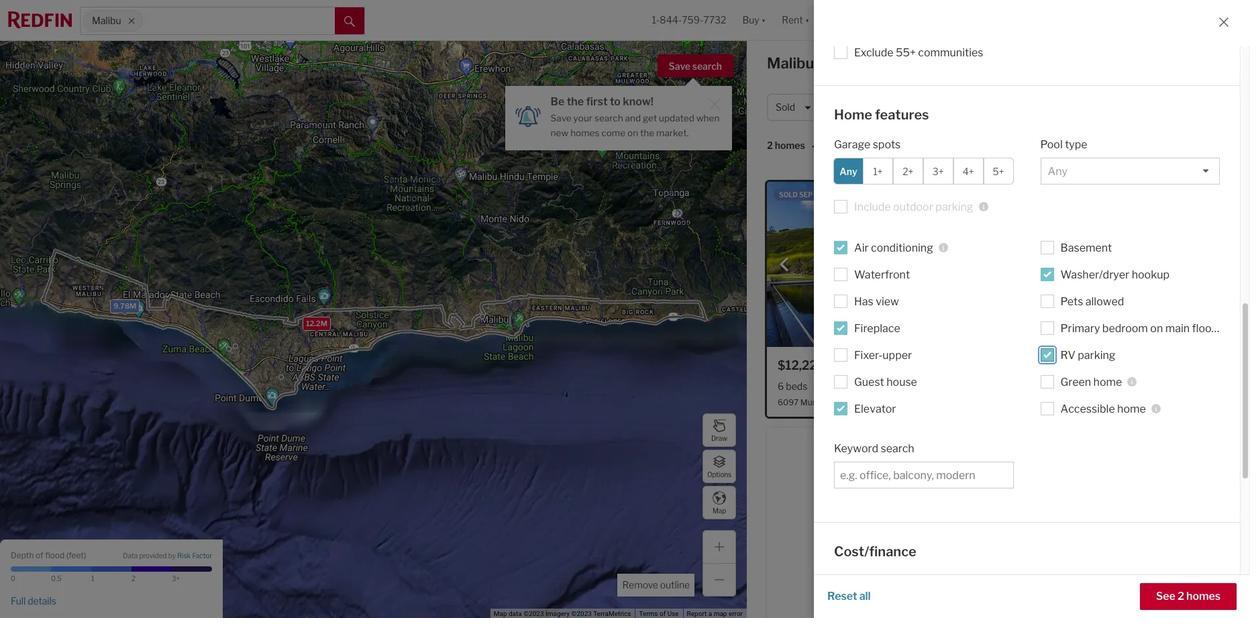Task type: vqa. For each thing, say whether or not it's contained in the screenshot.
top On
yes



Task type: locate. For each thing, give the bounding box(es) containing it.
1 vertical spatial 2
[[132, 575, 136, 583]]

1 horizontal spatial parking
[[1078, 349, 1116, 362]]

0 horizontal spatial save
[[551, 113, 572, 124]]

0 vertical spatial homes
[[571, 127, 600, 138]]

1 vertical spatial homes
[[775, 140, 805, 151]]

1 6 from the left
[[778, 381, 784, 392]]

0 horizontal spatial search
[[595, 113, 623, 124]]

price for $12,223,000
[[893, 362, 913, 372]]

0 vertical spatial search
[[693, 60, 722, 72]]

land
[[1021, 102, 1043, 113]]

2 ft from the left
[[1139, 381, 1146, 392]]

washer/dryer
[[1061, 269, 1130, 281]]

list box
[[1041, 158, 1220, 185], [834, 592, 1014, 618], [1041, 592, 1220, 618]]

1
[[91, 575, 94, 583]]

1 horizontal spatial baths
[[1064, 381, 1089, 392]]

homes right see
[[1187, 590, 1221, 603]]

home up hwy,
[[1094, 376, 1123, 389]]

use
[[668, 610, 679, 618]]

1 horizontal spatial ft
[[1139, 381, 1146, 392]]

homes left • at the right top of the page
[[775, 140, 805, 151]]

1 vertical spatial map
[[494, 610, 507, 618]]

3+ right 2+ radio
[[933, 165, 944, 177]]

option group
[[834, 158, 1014, 185]]

10,000
[[855, 381, 888, 392]]

sold inside "$12,223,000 last sold price"
[[875, 362, 892, 372]]

multi-
[[963, 102, 990, 113]]

0 horizontal spatial on
[[628, 127, 638, 138]]

:
[[841, 140, 844, 151]]

2 baths from the left
[[1064, 381, 1089, 392]]

90265 right the accessible home
[[1155, 398, 1181, 408]]

Any radio
[[834, 158, 864, 185]]

17.00
[[917, 381, 942, 392]]

photo of 32453 pacific coast hwy, malibu, ca 90265 image
[[1004, 182, 1228, 347]]

1 vertical spatial home
[[1118, 403, 1146, 416]]

malibu
[[92, 15, 121, 26]]

save inside button
[[669, 60, 691, 72]]

search for save search
[[693, 60, 722, 72]]

save down 844-
[[669, 60, 691, 72]]

©2023 right data
[[524, 610, 544, 618]]

0 horizontal spatial price
[[835, 102, 858, 113]]

1 baths from the left
[[823, 381, 848, 392]]

map
[[713, 506, 726, 515], [494, 610, 507, 618]]

13,
[[814, 191, 824, 199]]

2 horizontal spatial 2
[[1178, 590, 1185, 603]]

remove malibu image
[[127, 17, 135, 25]]

2 beds from the left
[[1023, 381, 1044, 392]]

save inside save your search and get updated when new homes come on the market.
[[551, 113, 572, 124]]

2+
[[903, 165, 914, 177]]

remove outline
[[623, 579, 690, 591]]

2 90265 from the left
[[1155, 398, 1181, 408]]

last up guest on the bottom of page
[[857, 362, 873, 372]]

sold up guest house
[[875, 362, 892, 372]]

2 horizontal spatial sold
[[1106, 362, 1123, 372]]

terms of use
[[639, 610, 679, 618]]

beds
[[786, 381, 808, 392], [1023, 381, 1044, 392]]

1 horizontal spatial beds
[[1023, 381, 1044, 392]]

1 horizontal spatial save
[[669, 60, 691, 72]]

0 vertical spatial 3+
[[933, 165, 944, 177]]

outline
[[660, 579, 690, 591]]

beds up 6097
[[786, 381, 808, 392]]

price up garage
[[835, 102, 858, 113]]

search inside save your search and get updated when new homes come on the market.
[[595, 113, 623, 124]]

1+ radio
[[863, 158, 893, 185]]

1 horizontal spatial map
[[713, 506, 726, 515]]

sold inside $9,775,000 last sold price
[[1106, 362, 1123, 372]]

last inside $9,775,000 last sold price
[[1088, 362, 1104, 372]]

list box for hoa fees
[[834, 592, 1014, 618]]

0 horizontal spatial sold
[[776, 102, 796, 113]]

exclude
[[855, 46, 894, 59]]

ca down 11,001 sq ft
[[1142, 398, 1153, 408]]

homes
[[571, 127, 600, 138], [775, 140, 805, 151], [1187, 590, 1221, 603]]

has view
[[855, 295, 899, 308]]

homes down your
[[571, 127, 600, 138]]

malibu, down 10,000
[[851, 398, 878, 408]]

ft right 11,001
[[1139, 381, 1146, 392]]

2 vertical spatial homes
[[1187, 590, 1221, 603]]

0 vertical spatial the
[[567, 95, 584, 108]]

last
[[857, 362, 873, 372], [1088, 362, 1104, 372]]

0 vertical spatial on
[[628, 127, 638, 138]]

of left flood
[[36, 550, 43, 560]]

sold up 11,001
[[1106, 362, 1123, 372]]

sold
[[779, 191, 798, 199]]

home down 11,001 sq ft
[[1118, 403, 1146, 416]]

save for save your search and get updated when new homes come on the market.
[[551, 113, 572, 124]]

hwy,
[[1094, 398, 1111, 408]]

risk
[[177, 552, 191, 560]]

be
[[551, 95, 565, 108]]

see 2 homes button
[[1140, 583, 1237, 610]]

malibu, down 11,001 sq ft
[[1113, 398, 1140, 408]]

2
[[767, 140, 773, 151], [132, 575, 136, 583], [1178, 590, 1185, 603]]

1 horizontal spatial 2
[[767, 140, 773, 151]]

3+ down by on the left bottom
[[172, 575, 180, 583]]

list box for property taxes
[[1041, 592, 1220, 618]]

1 vertical spatial parking
[[1078, 349, 1116, 362]]

0 vertical spatial map
[[713, 506, 726, 515]]

1 horizontal spatial the
[[640, 127, 655, 138]]

full
[[11, 595, 26, 607]]

green home
[[1061, 376, 1123, 389]]

1 horizontal spatial 6
[[815, 381, 821, 392]]

waterfront
[[855, 269, 910, 281]]

terms
[[639, 610, 658, 618]]

report a map error link
[[687, 610, 743, 618]]

2 right see
[[1178, 590, 1185, 603]]

0 horizontal spatial 6
[[778, 381, 784, 392]]

last for $12,223,000
[[857, 362, 873, 372]]

on left main
[[1151, 322, 1163, 335]]

6 up the murphy
[[815, 381, 821, 392]]

flood
[[45, 550, 65, 560]]

2 last from the left
[[1088, 362, 1104, 372]]

2 vertical spatial 2
[[1178, 590, 1185, 603]]

0 horizontal spatial beds
[[786, 381, 808, 392]]

1 vertical spatial the
[[640, 127, 655, 138]]

price inside $9,775,000 last sold price
[[1125, 362, 1144, 372]]

10,000 sq ft
[[855, 381, 909, 392]]

conditioning
[[871, 242, 934, 254]]

search up the come
[[595, 113, 623, 124]]

1 horizontal spatial search
[[693, 60, 722, 72]]

price inside "$12,223,000 last sold price"
[[893, 362, 913, 372]]

90265
[[892, 398, 919, 408], [1155, 398, 1181, 408]]

ca left homes
[[821, 54, 843, 72]]

outdoor
[[893, 201, 934, 213]]

hookup
[[1132, 269, 1170, 281]]

0 horizontal spatial baths
[[823, 381, 848, 392]]

upper
[[883, 349, 912, 362]]

sold up 2 homes • sort : recommended
[[776, 102, 796, 113]]

the inside save your search and get updated when new homes come on the market.
[[640, 127, 655, 138]]

2 horizontal spatial ca
[[1142, 398, 1153, 408]]

0
[[11, 575, 15, 583]]

include
[[855, 201, 891, 213]]

of for depth
[[36, 550, 43, 560]]

list box down type
[[1041, 158, 1220, 185]]

1 vertical spatial of
[[660, 610, 666, 618]]

depth of flood ( feet )
[[11, 550, 86, 560]]

map inside "button"
[[713, 506, 726, 515]]

error
[[729, 610, 743, 618]]

2 inside 2 homes • sort : recommended
[[767, 140, 773, 151]]

1 vertical spatial search
[[595, 113, 623, 124]]

2 horizontal spatial search
[[881, 442, 915, 455]]

acres
[[944, 381, 968, 392]]

0 horizontal spatial last
[[857, 362, 873, 372]]

primary
[[1061, 322, 1100, 335]]

0 horizontal spatial map
[[494, 610, 507, 618]]

6 baths
[[815, 381, 848, 392]]

©2023 right imagery
[[572, 610, 592, 618]]

search up the e.g. office, balcony, modern text box
[[881, 442, 915, 455]]

map down the options
[[713, 506, 726, 515]]

1 horizontal spatial last
[[1088, 362, 1104, 372]]

price up 11,001 sq ft
[[1125, 362, 1144, 372]]

sold for $12,223,000
[[875, 362, 892, 372]]

1 horizontal spatial sold
[[875, 362, 892, 372]]

1 horizontal spatial of
[[660, 610, 666, 618]]

0 horizontal spatial 90265
[[892, 398, 919, 408]]

sq right 11,001
[[1127, 381, 1137, 392]]

0 horizontal spatial of
[[36, 550, 43, 560]]

map left data
[[494, 610, 507, 618]]

spots
[[873, 138, 901, 151]]

the right "be"
[[567, 95, 584, 108]]

0 vertical spatial of
[[36, 550, 43, 560]]

2 horizontal spatial price
[[1125, 362, 1144, 372]]

baths up coast
[[1064, 381, 1089, 392]]

2 sq from the left
[[1127, 381, 1137, 392]]

map button
[[703, 486, 736, 520]]

market.
[[657, 127, 689, 138]]

full details
[[11, 595, 56, 607]]

pool
[[1041, 138, 1063, 151]]

beds right "7"
[[1023, 381, 1044, 392]]

1 beds from the left
[[786, 381, 808, 392]]

90265 down house
[[892, 398, 919, 408]]

1 vertical spatial save
[[551, 113, 572, 124]]

7
[[1015, 381, 1021, 392]]

data
[[123, 552, 138, 560]]

search down 7732
[[693, 60, 722, 72]]

2 horizontal spatial homes
[[1187, 590, 1221, 603]]

exclude 55+ communities
[[855, 46, 984, 59]]

of left use
[[660, 610, 666, 618]]

last inside "$12,223,000 last sold price"
[[857, 362, 873, 372]]

1 vertical spatial on
[[1151, 322, 1163, 335]]

2 down data
[[132, 575, 136, 583]]

map region
[[0, 28, 917, 618]]

1 last from the left
[[857, 362, 873, 372]]

price for $9,775,000
[[1125, 362, 1144, 372]]

2 vertical spatial search
[[881, 442, 915, 455]]

beds for $12,223,000
[[786, 381, 808, 392]]

11,001
[[1096, 381, 1125, 392]]

list box down fees
[[834, 592, 1014, 618]]

ft for $9,775,000
[[1139, 381, 1146, 392]]

2+ radio
[[893, 158, 923, 185]]

parking down 4+ option on the right top of the page
[[936, 201, 974, 213]]

0 horizontal spatial ©2023
[[524, 610, 544, 618]]

0 horizontal spatial 3+
[[172, 575, 180, 583]]

on down the and
[[628, 127, 638, 138]]

baths for $9,775,000
[[1064, 381, 1089, 392]]

1 horizontal spatial ©2023
[[572, 610, 592, 618]]

list box down taxes
[[1041, 592, 1220, 618]]

last up green home at the bottom
[[1088, 362, 1104, 372]]

ca down 10,000 sq ft
[[879, 398, 891, 408]]

0.5
[[51, 575, 61, 583]]

factor
[[192, 552, 212, 560]]

0 horizontal spatial homes
[[571, 127, 600, 138]]

1 sq from the left
[[890, 381, 900, 392]]

price up house
[[893, 362, 913, 372]]

home for accessible home
[[1118, 403, 1146, 416]]

baths
[[823, 381, 848, 392], [1064, 381, 1089, 392]]

0 vertical spatial parking
[[936, 201, 974, 213]]

parking up green home at the bottom
[[1078, 349, 1116, 362]]

save up the new
[[551, 113, 572, 124]]

come
[[602, 127, 626, 138]]

search for keyword search
[[881, 442, 915, 455]]

2 left • at the right top of the page
[[767, 140, 773, 151]]

5+
[[993, 165, 1005, 177]]

1 horizontal spatial ca
[[879, 398, 891, 408]]

1 horizontal spatial homes
[[775, 140, 805, 151]]

0 vertical spatial home
[[1094, 376, 1123, 389]]

any
[[840, 165, 858, 177]]

0 vertical spatial save
[[669, 60, 691, 72]]

on
[[628, 127, 638, 138], [1151, 322, 1163, 335]]

0 vertical spatial 2
[[767, 140, 773, 151]]

reset all
[[828, 590, 871, 603]]

3+ radio
[[923, 158, 954, 185]]

sq right 10,000
[[890, 381, 900, 392]]

1 horizontal spatial sq
[[1127, 381, 1137, 392]]

4+ radio
[[954, 158, 984, 185]]

1 horizontal spatial price
[[893, 362, 913, 372]]

1 ft from the left
[[902, 381, 909, 392]]

1+
[[873, 165, 883, 177]]

0 horizontal spatial malibu,
[[767, 54, 818, 72]]

ft left 17.00
[[902, 381, 909, 392]]

homes inside button
[[1187, 590, 1221, 603]]

house, condo, multi-family, land button
[[889, 94, 1043, 121]]

0 horizontal spatial ft
[[902, 381, 909, 392]]

baths up the way,
[[823, 381, 848, 392]]

features
[[875, 106, 929, 123]]

2 6 from the left
[[815, 381, 821, 392]]

search
[[693, 60, 722, 72], [595, 113, 623, 124], [881, 442, 915, 455]]

homes inside save your search and get updated when new homes come on the market.
[[571, 127, 600, 138]]

price button
[[826, 94, 883, 121]]

search inside button
[[693, 60, 722, 72]]

6 up 6097
[[778, 381, 784, 392]]

1 horizontal spatial 90265
[[1155, 398, 1181, 408]]

of for terms
[[660, 610, 666, 618]]

pets
[[1061, 295, 1084, 308]]

0 horizontal spatial 2
[[132, 575, 136, 583]]

0 horizontal spatial sq
[[890, 381, 900, 392]]

to
[[610, 95, 621, 108]]

1 horizontal spatial 3+
[[933, 165, 944, 177]]

6097
[[778, 398, 799, 408]]

55+
[[896, 46, 916, 59]]

the down get
[[640, 127, 655, 138]]

provided
[[139, 552, 167, 560]]

6
[[778, 381, 784, 392], [815, 381, 821, 392]]

type
[[1065, 138, 1088, 151]]

malibu, up sold button in the top of the page
[[767, 54, 818, 72]]

pets allowed
[[1061, 295, 1125, 308]]



Task type: describe. For each thing, give the bounding box(es) containing it.
$9,775,000 last sold price
[[1015, 358, 1144, 373]]

759-
[[682, 14, 704, 26]]

ft for $12,223,000
[[902, 381, 909, 392]]

recommended
[[846, 140, 914, 151]]

sort
[[822, 140, 841, 151]]

on inside save your search and get updated when new homes come on the market.
[[628, 127, 638, 138]]

has
[[855, 295, 874, 308]]

sq for $12,223,000
[[890, 381, 900, 392]]

sold for $9,775,000
[[1106, 362, 1123, 372]]

sold button
[[767, 94, 821, 121]]

pacific
[[1042, 398, 1068, 408]]

floor
[[1193, 322, 1216, 335]]

submit search image
[[344, 16, 355, 27]]

5+ radio
[[984, 158, 1014, 185]]

guest
[[855, 376, 885, 389]]

draw button
[[703, 413, 736, 447]]

0 horizontal spatial the
[[567, 95, 584, 108]]

32453 pacific coast hwy, malibu, ca 90265
[[1015, 398, 1181, 408]]

pool type
[[1041, 138, 1088, 151]]

bedroom
[[1103, 322, 1148, 335]]

recommended button
[[844, 139, 924, 152]]

terms of use link
[[639, 610, 679, 618]]

be the first to know! dialog
[[505, 78, 732, 150]]

include outdoor parking
[[855, 201, 974, 213]]

home
[[834, 106, 873, 123]]

table button
[[1198, 142, 1230, 162]]

beds for $9,775,000
[[1023, 381, 1044, 392]]

house, condo, multi-family, land
[[897, 102, 1043, 113]]

last for $9,775,000
[[1088, 362, 1104, 372]]

3+ inside radio
[[933, 165, 944, 177]]

6 for 6 baths
[[815, 381, 821, 392]]

10 baths
[[1052, 381, 1089, 392]]

sale
[[922, 54, 952, 72]]

malibu, ca homes for sale
[[767, 54, 952, 72]]

remove
[[623, 579, 658, 591]]

0 horizontal spatial parking
[[936, 201, 974, 213]]

save search
[[669, 60, 722, 72]]

google image
[[3, 601, 48, 618]]

for
[[898, 54, 919, 72]]

(
[[66, 550, 69, 560]]

a
[[709, 610, 712, 618]]

table
[[1201, 143, 1228, 156]]

keyword
[[834, 442, 879, 455]]

2 horizontal spatial malibu,
[[1113, 398, 1140, 408]]

remove outline button
[[618, 574, 695, 597]]

2 ©2023 from the left
[[572, 610, 592, 618]]

11,001 sq ft
[[1096, 381, 1146, 392]]

6 beds
[[778, 381, 808, 392]]

1 vertical spatial 3+
[[172, 575, 180, 583]]

2 inside button
[[1178, 590, 1185, 603]]

list box for pool type
[[1041, 158, 1220, 185]]

1 90265 from the left
[[892, 398, 919, 408]]

option group containing any
[[834, 158, 1014, 185]]

primary bedroom on main floor
[[1061, 322, 1216, 335]]

feet
[[69, 550, 84, 560]]

hoa fees
[[834, 573, 882, 586]]

air
[[855, 242, 869, 254]]

sq for $9,775,000
[[1127, 381, 1137, 392]]

know!
[[623, 95, 654, 108]]

homes inside 2 homes • sort : recommended
[[775, 140, 805, 151]]

e.g. office, balcony, modern text field
[[840, 469, 1008, 482]]

2 for 2
[[132, 575, 136, 583]]

when
[[697, 113, 720, 124]]

full details button
[[11, 595, 56, 607]]

map data ©2023  imagery ©2023 terrametrics
[[494, 610, 631, 618]]

save search button
[[658, 54, 734, 77]]

32453
[[1015, 398, 1041, 408]]

reset all button
[[828, 583, 871, 610]]

house
[[887, 376, 918, 389]]

map for map
[[713, 506, 726, 515]]

new
[[551, 127, 569, 138]]

updated
[[659, 113, 695, 124]]

way,
[[831, 398, 849, 408]]

family,
[[990, 102, 1019, 113]]

reset
[[828, 590, 858, 603]]

1 ©2023 from the left
[[524, 610, 544, 618]]

communities
[[918, 46, 984, 59]]

fees
[[860, 573, 882, 586]]

baths for $12,223,000
[[823, 381, 848, 392]]

1-844-759-7732
[[652, 14, 727, 26]]

0 horizontal spatial ca
[[821, 54, 843, 72]]

previous button image
[[778, 258, 791, 271]]

map
[[714, 610, 727, 618]]

)
[[84, 550, 86, 560]]

house,
[[897, 102, 928, 113]]

rv
[[1061, 349, 1076, 362]]

6 for 6 beds
[[778, 381, 784, 392]]

1 horizontal spatial malibu,
[[851, 398, 878, 408]]

4+
[[963, 165, 974, 177]]

1-
[[652, 14, 660, 26]]

and
[[625, 113, 641, 124]]

home for green home
[[1094, 376, 1123, 389]]

7 beds
[[1015, 381, 1044, 392]]

view
[[876, 295, 899, 308]]

2 for 2 homes • sort : recommended
[[767, 140, 773, 151]]

photo of 6097 murphy way, malibu, ca 90265 image
[[767, 182, 991, 347]]

$12,223,000
[[778, 358, 854, 373]]

property
[[1041, 573, 1085, 586]]

garage
[[834, 138, 871, 151]]

risk factor link
[[177, 552, 212, 561]]

garage spots
[[834, 138, 901, 151]]

sold inside button
[[776, 102, 796, 113]]

your
[[574, 113, 593, 124]]

•
[[812, 141, 815, 152]]

6097 murphy way, malibu, ca 90265
[[778, 398, 919, 408]]

map for map data ©2023  imagery ©2023 terrametrics
[[494, 610, 507, 618]]

main
[[1166, 322, 1190, 335]]

fixer-
[[855, 349, 883, 362]]

allowed
[[1086, 295, 1125, 308]]

price inside price button
[[835, 102, 858, 113]]

all
[[860, 590, 871, 603]]

keyword search
[[834, 442, 915, 455]]

save for save search
[[669, 60, 691, 72]]

1 horizontal spatial on
[[1151, 322, 1163, 335]]



